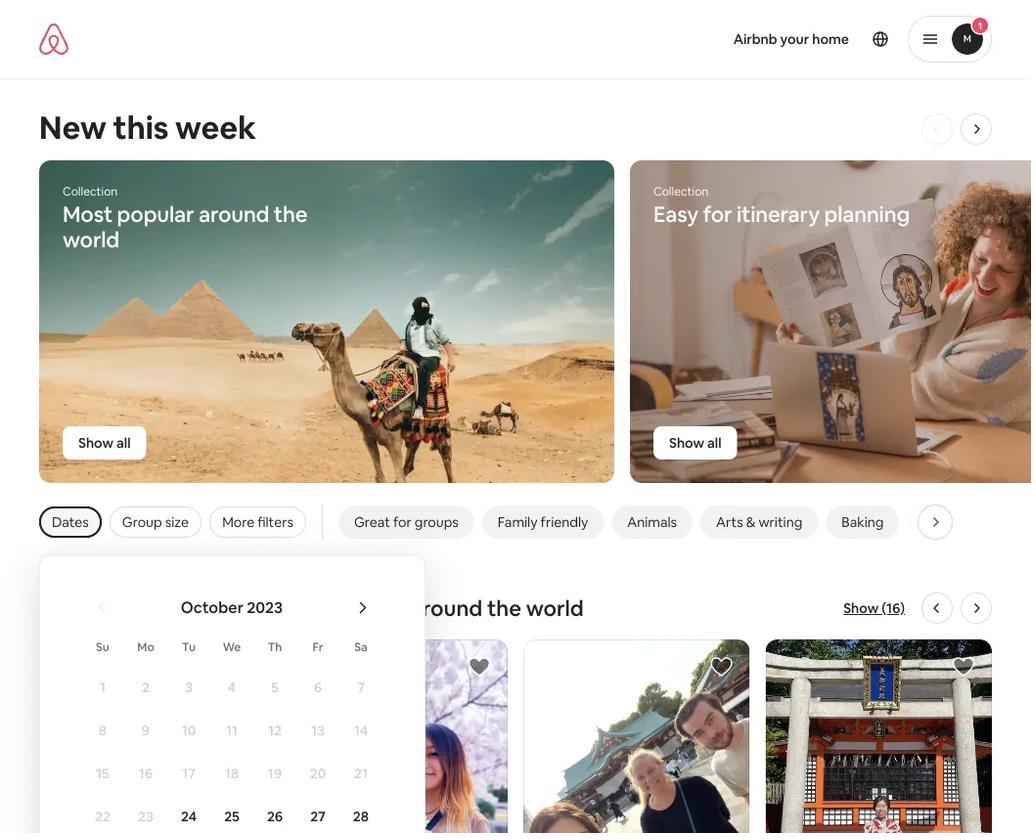 Task type: locate. For each thing, give the bounding box(es) containing it.
1 horizontal spatial all
[[708, 435, 722, 452]]

collection up easy
[[654, 184, 709, 199]]

0 horizontal spatial show all
[[78, 435, 131, 452]]

19 button
[[253, 753, 296, 794]]

1 show all from the left
[[78, 435, 131, 452]]

writing
[[759, 514, 803, 531]]

th
[[267, 640, 282, 655]]

0 horizontal spatial show
[[78, 435, 114, 452]]

for inside collection easy for itinerary planning
[[703, 200, 732, 228]]

baking button
[[826, 506, 900, 539]]

show all link up dates
[[63, 427, 146, 460]]

airbnb your home
[[734, 30, 849, 48]]

around
[[199, 200, 269, 228], [411, 595, 483, 622]]

family friendly
[[498, 514, 589, 531]]

save this experience image
[[468, 656, 491, 679]]

more filters
[[222, 514, 294, 531]]

show up the animals element on the bottom
[[669, 435, 705, 452]]

show left the (16)
[[844, 600, 879, 618]]

filters
[[258, 514, 294, 531]]

show all link up arts
[[654, 427, 737, 460]]

18
[[224, 765, 238, 782]]

26 button
[[253, 796, 296, 834]]

1 vertical spatial around
[[411, 595, 483, 622]]

0 horizontal spatial the
[[274, 200, 308, 228]]

2 show all link from the left
[[654, 427, 737, 460]]

1 horizontal spatial for
[[703, 200, 732, 228]]

0 horizontal spatial around
[[199, 200, 269, 228]]

1 horizontal spatial show all link
[[654, 427, 737, 460]]

0 horizontal spatial all
[[116, 435, 131, 452]]

show all
[[78, 435, 131, 452], [669, 435, 722, 452]]

we
[[222, 640, 241, 655]]

1 vertical spatial 1
[[99, 679, 105, 696]]

around inside collection most popular around the world
[[199, 200, 269, 228]]

collection inside collection easy for itinerary planning
[[654, 184, 709, 199]]

1 horizontal spatial collection
[[654, 184, 709, 199]]

25 button
[[210, 796, 253, 834]]

26
[[267, 808, 282, 825]]

airbnb your home link
[[722, 19, 861, 60]]

2 all from the left
[[708, 435, 722, 452]]

for right great
[[393, 514, 412, 531]]

7 button
[[339, 667, 382, 708]]

2 show all from the left
[[669, 435, 722, 452]]

1 horizontal spatial 1
[[978, 19, 983, 32]]

0 horizontal spatial for
[[393, 514, 412, 531]]

1 horizontal spatial world
[[526, 595, 584, 622]]

1 collection from the left
[[63, 184, 118, 199]]

cooking
[[923, 514, 976, 531]]

around up save this experience icon
[[411, 595, 483, 622]]

28
[[353, 808, 369, 825]]

24 button
[[167, 796, 210, 834]]

0 vertical spatial 1
[[978, 19, 983, 32]]

2
[[141, 679, 149, 696]]

0 horizontal spatial save this experience image
[[710, 656, 733, 679]]

15
[[96, 765, 109, 782]]

8
[[98, 722, 106, 739]]

plan
[[39, 595, 82, 622]]

for right easy
[[703, 200, 732, 228]]

arts & writing button
[[701, 506, 818, 539]]

the inside collection most popular around the world
[[274, 200, 308, 228]]

0 vertical spatial the
[[274, 200, 308, 228]]

1 save this experience image from the left
[[710, 656, 733, 679]]

profile element
[[686, 0, 992, 78]]

your
[[781, 30, 810, 48]]

1 horizontal spatial show all
[[669, 435, 722, 452]]

13
[[311, 722, 324, 739]]

show up dates
[[78, 435, 114, 452]]

16 button
[[124, 753, 167, 794]]

from
[[241, 595, 291, 622]]

0 horizontal spatial show all link
[[63, 427, 146, 460]]

9
[[141, 722, 149, 739]]

27
[[310, 808, 325, 825]]

show (16)
[[844, 600, 905, 618]]

16
[[138, 765, 152, 782]]

all
[[116, 435, 131, 452], [708, 435, 722, 452]]

show all up arts
[[669, 435, 722, 452]]

0 vertical spatial world
[[63, 226, 119, 253]]

world inside collection most popular around the world
[[63, 226, 119, 253]]

1 vertical spatial for
[[393, 514, 412, 531]]

family
[[498, 514, 538, 531]]

for
[[703, 200, 732, 228], [393, 514, 412, 531]]

hosts
[[347, 595, 406, 622]]

1 button
[[81, 667, 124, 708]]

0 horizontal spatial 1
[[99, 679, 105, 696]]

18 button
[[210, 753, 253, 794]]

1 horizontal spatial the
[[487, 595, 522, 622]]

1 horizontal spatial show
[[669, 435, 705, 452]]

1 show all link from the left
[[63, 427, 146, 460]]

2 collection from the left
[[654, 184, 709, 199]]

family friendly element
[[498, 514, 589, 531]]

21 button
[[339, 753, 382, 794]]

great for groups element
[[354, 514, 459, 531]]

0 horizontal spatial world
[[63, 226, 119, 253]]

show for easy for itinerary planning
[[669, 435, 705, 452]]

12 button
[[253, 710, 296, 751]]

save this experience image
[[710, 656, 733, 679], [952, 656, 976, 679]]

planning
[[824, 200, 910, 228]]

0 vertical spatial around
[[199, 200, 269, 228]]

collection inside collection most popular around the world
[[63, 184, 118, 199]]

17 button
[[167, 753, 210, 794]]

1 horizontal spatial around
[[411, 595, 483, 622]]

show all link for easy for itinerary planning
[[654, 427, 737, 460]]

1 all from the left
[[116, 435, 131, 452]]

24
[[181, 808, 196, 825]]

a
[[86, 595, 98, 622]]

4
[[227, 679, 235, 696]]

17
[[182, 765, 195, 782]]

5 button
[[253, 667, 296, 708]]

collection
[[63, 184, 118, 199], [654, 184, 709, 199]]

0 vertical spatial for
[[703, 200, 732, 228]]

1 inside button
[[99, 679, 105, 696]]

help
[[193, 595, 237, 622]]

1 vertical spatial world
[[526, 595, 584, 622]]

animals
[[628, 514, 677, 531]]

new this week
[[39, 107, 256, 148]]

1
[[978, 19, 983, 32], [99, 679, 105, 696]]

0 horizontal spatial collection
[[63, 184, 118, 199]]

great for groups
[[354, 514, 459, 531]]

1 horizontal spatial save this experience image
[[952, 656, 976, 679]]

animals element
[[628, 514, 677, 531]]

23
[[138, 808, 153, 825]]

collection up most
[[63, 184, 118, 199]]

airbnb
[[734, 30, 778, 48]]

2 button
[[124, 667, 167, 708]]

6
[[314, 679, 322, 696]]

28 button
[[339, 796, 382, 834]]

9 button
[[124, 710, 167, 751]]

10 button
[[167, 710, 210, 751]]

show all for most popular around the world
[[78, 435, 131, 452]]

show all up dates
[[78, 435, 131, 452]]

around right popular
[[199, 200, 269, 228]]

su
[[96, 640, 109, 655]]



Task type: describe. For each thing, give the bounding box(es) containing it.
arts & writing
[[716, 514, 803, 531]]

show for most popular around the world
[[78, 435, 114, 452]]

all for most popular around the world
[[116, 435, 131, 452]]

21
[[354, 765, 367, 782]]

itinerary
[[737, 200, 820, 228]]

dates button
[[39, 507, 102, 538]]

2 horizontal spatial show
[[844, 600, 879, 618]]

great for groups button
[[339, 506, 474, 539]]

october 2023
[[180, 597, 283, 617]]

more
[[222, 514, 255, 531]]

25
[[224, 808, 239, 825]]

home
[[812, 30, 849, 48]]

most
[[63, 200, 113, 228]]

20 button
[[296, 753, 339, 794]]

11
[[226, 722, 237, 739]]

5
[[271, 679, 278, 696]]

collection for most
[[63, 184, 118, 199]]

show all for easy for itinerary planning
[[669, 435, 722, 452]]

this week
[[113, 107, 256, 148]]

20
[[309, 765, 326, 782]]

all for easy for itinerary planning
[[708, 435, 722, 452]]

1 vertical spatial the
[[487, 595, 522, 622]]

10
[[181, 722, 196, 739]]

collection easy for itinerary planning
[[654, 184, 910, 228]]

2 save this experience image from the left
[[952, 656, 976, 679]]

22 button
[[81, 796, 124, 834]]

13 button
[[296, 710, 339, 751]]

&
[[746, 514, 756, 531]]

plan a trip with help from local hosts around the world
[[39, 595, 584, 622]]

14 button
[[339, 710, 382, 751]]

15 button
[[81, 753, 124, 794]]

animals button
[[612, 506, 693, 539]]

local
[[295, 595, 343, 622]]

11 button
[[210, 710, 253, 751]]

new
[[39, 107, 107, 148]]

7
[[357, 679, 364, 696]]

8 button
[[81, 710, 124, 751]]

22
[[94, 808, 110, 825]]

show (16) link
[[844, 599, 905, 618]]

14
[[354, 722, 368, 739]]

with
[[143, 595, 188, 622]]

fr
[[312, 640, 323, 655]]

groups
[[415, 514, 459, 531]]

new this week group
[[0, 160, 1031, 484]]

great
[[354, 514, 390, 531]]

tu
[[182, 640, 195, 655]]

19
[[268, 765, 282, 782]]

4 button
[[210, 667, 253, 708]]

27 button
[[296, 796, 339, 834]]

show all link for most popular around the world
[[63, 427, 146, 460]]

3 button
[[167, 667, 210, 708]]

6 button
[[296, 667, 339, 708]]

baking element
[[842, 514, 884, 531]]

dates
[[52, 514, 89, 531]]

trip
[[103, 595, 139, 622]]

arts & writing element
[[716, 514, 803, 531]]

2023
[[246, 597, 283, 617]]

collection most popular around the world
[[63, 184, 308, 253]]

for inside button
[[393, 514, 412, 531]]

mo
[[137, 640, 154, 655]]

calendar application
[[59, 576, 1031, 834]]

baking
[[842, 514, 884, 531]]

cooking button
[[908, 506, 992, 539]]

23 button
[[124, 796, 167, 834]]

3
[[185, 679, 192, 696]]

1 inside dropdown button
[[978, 19, 983, 32]]

(16)
[[882, 600, 905, 618]]

cooking element
[[923, 514, 976, 531]]

collection for easy
[[654, 184, 709, 199]]

1 button
[[908, 16, 992, 63]]

october
[[180, 597, 243, 617]]

easy
[[654, 200, 699, 228]]

12
[[268, 722, 281, 739]]

sa
[[354, 640, 367, 655]]

arts
[[716, 514, 743, 531]]

popular
[[117, 200, 194, 228]]

family friendly button
[[482, 506, 604, 539]]



Task type: vqa. For each thing, say whether or not it's contained in the screenshot.
the 1. in the top of the page
no



